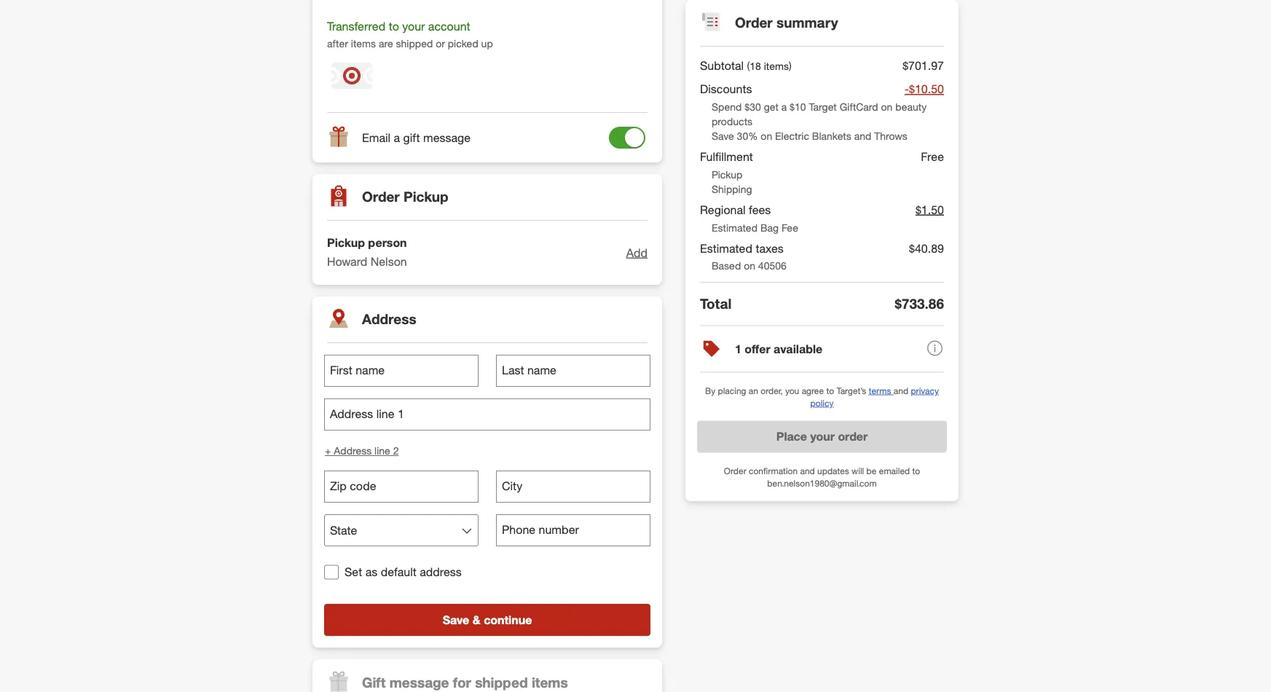 Task type: vqa. For each thing, say whether or not it's contained in the screenshot.
got!
no



Task type: describe. For each thing, give the bounding box(es) containing it.
1 vertical spatial to
[[827, 385, 834, 396]]

40506
[[759, 260, 787, 272]]

1 vertical spatial message
[[390, 674, 449, 691]]

shipping
[[712, 183, 752, 195]]

privacy policy link
[[811, 385, 939, 408]]

place
[[777, 430, 807, 444]]

account
[[428, 19, 470, 33]]

$733.86
[[895, 296, 944, 312]]

0 horizontal spatial a
[[394, 131, 400, 145]]

1 horizontal spatial on
[[761, 130, 773, 142]]

email
[[362, 131, 391, 145]]

1 offer available
[[735, 342, 823, 356]]

0 horizontal spatial on
[[744, 260, 756, 272]]

to inside order confirmation and updates will be emailed to ben.nelson1980@gmail.com
[[913, 465, 921, 476]]

set
[[345, 565, 362, 580]]

add button
[[626, 245, 648, 262]]

$1.50
[[916, 203, 944, 217]]

after
[[327, 37, 348, 50]]

order for order pickup
[[362, 189, 400, 206]]

pickup shipping
[[712, 168, 752, 195]]

items inside transferred to your account after items are shipped or picked up
[[351, 37, 376, 50]]

order confirmation and updates will be emailed to ben.nelson1980@gmail.com
[[724, 465, 921, 489]]

0 vertical spatial message
[[423, 131, 471, 145]]

taxes
[[756, 241, 784, 255]]

get
[[764, 100, 779, 113]]

person
[[368, 236, 407, 250]]

order
[[838, 430, 868, 444]]

gift message for shipped items
[[362, 674, 568, 691]]

1 horizontal spatial items
[[532, 674, 568, 691]]

1 vertical spatial address
[[334, 445, 372, 458]]

howard
[[327, 255, 368, 269]]

discounts
[[700, 82, 752, 96]]

subtotal (18 items)
[[700, 58, 792, 73]]

+ address line 2
[[325, 445, 399, 458]]

gift
[[403, 131, 420, 145]]

electric
[[775, 130, 810, 142]]

emailed
[[879, 465, 910, 476]]

fulfillment
[[700, 150, 753, 164]]

$1.50 button
[[916, 199, 944, 220]]

pickup for pickup shipping
[[712, 168, 743, 181]]

2 horizontal spatial and
[[894, 385, 909, 396]]

save & continue button
[[324, 604, 651, 636]]

estimated taxes
[[700, 241, 784, 255]]

terms
[[869, 385, 892, 396]]

fees
[[749, 203, 771, 217]]

- $10.50
[[905, 82, 944, 96]]

by placing an order, you agree to target's terms and
[[705, 385, 911, 396]]

1 vertical spatial pickup
[[404, 189, 449, 206]]

nelson
[[371, 255, 407, 269]]

terms link
[[869, 385, 894, 396]]

$10
[[790, 100, 806, 113]]

and inside spend $30 get a $10 target giftcard on beauty products save 30% on electric blankets and throws
[[855, 130, 872, 142]]

your inside transferred to your account after items are shipped or picked up
[[402, 19, 425, 33]]

based
[[712, 260, 741, 272]]

default
[[381, 565, 417, 580]]

continue
[[484, 613, 532, 627]]

policy
[[811, 398, 834, 408]]

throws
[[875, 130, 908, 142]]

are
[[379, 37, 393, 50]]

add
[[626, 246, 648, 260]]

(18
[[747, 59, 761, 72]]

privacy
[[911, 385, 939, 396]]

estimated for estimated taxes
[[700, 241, 753, 255]]

will
[[852, 465, 864, 476]]

set as default address
[[345, 565, 462, 580]]

free
[[921, 150, 944, 164]]

you
[[786, 385, 800, 396]]

spend
[[712, 100, 742, 113]]

up
[[481, 37, 493, 50]]

confirmation
[[749, 465, 798, 476]]

subtotal
[[700, 58, 744, 73]]

products
[[712, 115, 753, 128]]

by
[[705, 385, 716, 396]]

save inside spend $30 get a $10 target giftcard on beauty products save 30% on electric blankets and throws
[[712, 130, 734, 142]]



Task type: locate. For each thing, give the bounding box(es) containing it.
pickup for pickup person howard nelson
[[327, 236, 365, 250]]

$10.50
[[910, 82, 944, 96]]

$40.89
[[910, 241, 944, 255]]

2
[[393, 445, 399, 458]]

ben.nelson1980@gmail.com
[[768, 478, 877, 489]]

line
[[375, 445, 390, 458]]

2 vertical spatial to
[[913, 465, 921, 476]]

giftcard
[[840, 100, 879, 113]]

save left &
[[443, 613, 470, 627]]

address down nelson at the top left of the page
[[362, 311, 417, 328]]

to up "policy"
[[827, 385, 834, 396]]

2 horizontal spatial on
[[881, 100, 893, 113]]

pickup up howard
[[327, 236, 365, 250]]

0 vertical spatial your
[[402, 19, 425, 33]]

None telephone field
[[324, 471, 479, 503], [496, 515, 651, 547], [324, 471, 479, 503], [496, 515, 651, 547]]

order up (18
[[735, 14, 773, 31]]

and
[[855, 130, 872, 142], [894, 385, 909, 396], [800, 465, 815, 476]]

as
[[366, 565, 378, 580]]

promotional email giftcard $10 quantity 1 image
[[330, 54, 374, 98]]

address right +
[[334, 445, 372, 458]]

2 horizontal spatial pickup
[[712, 168, 743, 181]]

place your order
[[777, 430, 868, 444]]

gift
[[362, 674, 386, 691]]

1 vertical spatial and
[[894, 385, 909, 396]]

0 horizontal spatial your
[[402, 19, 425, 33]]

1 offer available button
[[700, 326, 944, 373]]

items)
[[764, 59, 792, 72]]

0 horizontal spatial pickup
[[327, 236, 365, 250]]

spend $30 get a $10 target giftcard on beauty products save 30% on electric blankets and throws
[[712, 100, 927, 142]]

save
[[712, 130, 734, 142], [443, 613, 470, 627]]

target's
[[837, 385, 867, 396]]

your left account
[[402, 19, 425, 33]]

be
[[867, 465, 877, 476]]

2 vertical spatial pickup
[[327, 236, 365, 250]]

transferred
[[327, 19, 386, 33]]

0 vertical spatial save
[[712, 130, 734, 142]]

agree
[[802, 385, 824, 396]]

placing
[[718, 385, 747, 396]]

order for order confirmation and updates will be emailed to ben.nelson1980@gmail.com
[[724, 465, 747, 476]]

2 vertical spatial on
[[744, 260, 756, 272]]

order summary
[[735, 14, 839, 31]]

message
[[423, 131, 471, 145], [390, 674, 449, 691]]

order inside order confirmation and updates will be emailed to ben.nelson1980@gmail.com
[[724, 465, 747, 476]]

message left for
[[390, 674, 449, 691]]

1 vertical spatial on
[[761, 130, 773, 142]]

order for order summary
[[735, 14, 773, 31]]

&
[[473, 613, 481, 627]]

0 horizontal spatial to
[[389, 19, 399, 33]]

place your order button
[[697, 421, 947, 453]]

estimated bag fee
[[712, 221, 799, 234]]

an
[[749, 385, 759, 396]]

+ address line 2 link
[[324, 443, 400, 459]]

on down estimated taxes
[[744, 260, 756, 272]]

on
[[881, 100, 893, 113], [761, 130, 773, 142], [744, 260, 756, 272]]

1 vertical spatial a
[[394, 131, 400, 145]]

order pickup
[[362, 189, 449, 206]]

None text field
[[496, 471, 651, 503]]

message right gift
[[423, 131, 471, 145]]

-
[[905, 82, 910, 96]]

a inside spend $30 get a $10 target giftcard on beauty products save 30% on electric blankets and throws
[[782, 100, 787, 113]]

available
[[774, 342, 823, 356]]

30%
[[737, 130, 758, 142]]

fee
[[782, 221, 799, 234]]

2 vertical spatial order
[[724, 465, 747, 476]]

and right "terms"
[[894, 385, 909, 396]]

0 horizontal spatial save
[[443, 613, 470, 627]]

items
[[351, 37, 376, 50], [532, 674, 568, 691]]

or
[[436, 37, 445, 50]]

order
[[735, 14, 773, 31], [362, 189, 400, 206], [724, 465, 747, 476]]

and up ben.nelson1980@gmail.com at the bottom right of page
[[800, 465, 815, 476]]

1 vertical spatial items
[[532, 674, 568, 691]]

0 vertical spatial a
[[782, 100, 787, 113]]

on left beauty
[[881, 100, 893, 113]]

+
[[325, 445, 331, 458]]

your inside button
[[811, 430, 835, 444]]

order,
[[761, 385, 783, 396]]

order up person
[[362, 189, 400, 206]]

based on 40506
[[712, 260, 787, 272]]

total
[[700, 295, 732, 312]]

2 horizontal spatial to
[[913, 465, 921, 476]]

1 vertical spatial your
[[811, 430, 835, 444]]

0 vertical spatial and
[[855, 130, 872, 142]]

and left throws
[[855, 130, 872, 142]]

None text field
[[324, 355, 479, 387], [496, 355, 651, 387], [324, 399, 651, 431], [324, 355, 479, 387], [496, 355, 651, 387], [324, 399, 651, 431]]

estimated down regional fees at the top right of page
[[712, 221, 758, 234]]

1 horizontal spatial shipped
[[475, 674, 528, 691]]

transferred to your account after items are shipped or picked up
[[327, 19, 493, 50]]

offer
[[745, 342, 771, 356]]

shipped inside transferred to your account after items are shipped or picked up
[[396, 37, 433, 50]]

0 vertical spatial estimated
[[712, 221, 758, 234]]

address
[[362, 311, 417, 328], [334, 445, 372, 458]]

1 horizontal spatial a
[[782, 100, 787, 113]]

0 horizontal spatial items
[[351, 37, 376, 50]]

pickup up person
[[404, 189, 449, 206]]

on right 30% on the top right
[[761, 130, 773, 142]]

pickup
[[712, 168, 743, 181], [404, 189, 449, 206], [327, 236, 365, 250]]

shipped right for
[[475, 674, 528, 691]]

$701.97
[[903, 58, 944, 73]]

shipped left the "or" at the top
[[396, 37, 433, 50]]

0 vertical spatial pickup
[[712, 168, 743, 181]]

pickup up shipping on the right top of the page
[[712, 168, 743, 181]]

0 vertical spatial on
[[881, 100, 893, 113]]

0 vertical spatial shipped
[[396, 37, 433, 50]]

estimated up the based
[[700, 241, 753, 255]]

regional fees
[[700, 203, 771, 217]]

to inside transferred to your account after items are shipped or picked up
[[389, 19, 399, 33]]

0 vertical spatial items
[[351, 37, 376, 50]]

0 vertical spatial address
[[362, 311, 417, 328]]

updates
[[818, 465, 850, 476]]

address
[[420, 565, 462, 580]]

1 horizontal spatial save
[[712, 130, 734, 142]]

0 horizontal spatial shipped
[[396, 37, 433, 50]]

1 vertical spatial estimated
[[700, 241, 753, 255]]

2 vertical spatial and
[[800, 465, 815, 476]]

pickup inside pickup person howard nelson
[[327, 236, 365, 250]]

your
[[402, 19, 425, 33], [811, 430, 835, 444]]

1 vertical spatial shipped
[[475, 674, 528, 691]]

and inside order confirmation and updates will be emailed to ben.nelson1980@gmail.com
[[800, 465, 815, 476]]

$30
[[745, 100, 761, 113]]

save inside button
[[443, 613, 470, 627]]

1 horizontal spatial your
[[811, 430, 835, 444]]

to
[[389, 19, 399, 33], [827, 385, 834, 396], [913, 465, 921, 476]]

to right emailed
[[913, 465, 921, 476]]

target
[[809, 100, 837, 113]]

0 vertical spatial order
[[735, 14, 773, 31]]

regional
[[700, 203, 746, 217]]

blankets
[[812, 130, 852, 142]]

pickup person howard nelson
[[327, 236, 407, 269]]

order left "confirmation"
[[724, 465, 747, 476]]

bag
[[761, 221, 779, 234]]

Set as default address checkbox
[[324, 565, 339, 580]]

1 vertical spatial save
[[443, 613, 470, 627]]

0 horizontal spatial and
[[800, 465, 815, 476]]

0 vertical spatial to
[[389, 19, 399, 33]]

beauty
[[896, 100, 927, 113]]

for
[[453, 674, 471, 691]]

estimated
[[712, 221, 758, 234], [700, 241, 753, 255]]

1 horizontal spatial pickup
[[404, 189, 449, 206]]

save down products
[[712, 130, 734, 142]]

1 horizontal spatial and
[[855, 130, 872, 142]]

a left gift
[[394, 131, 400, 145]]

your left order
[[811, 430, 835, 444]]

estimated for estimated bag fee
[[712, 221, 758, 234]]

1 horizontal spatial to
[[827, 385, 834, 396]]

picked
[[448, 37, 479, 50]]

1 vertical spatial order
[[362, 189, 400, 206]]

to up the "are"
[[389, 19, 399, 33]]

pickup inside pickup shipping
[[712, 168, 743, 181]]

email a gift message
[[362, 131, 471, 145]]

a right get
[[782, 100, 787, 113]]

privacy policy
[[811, 385, 939, 408]]



